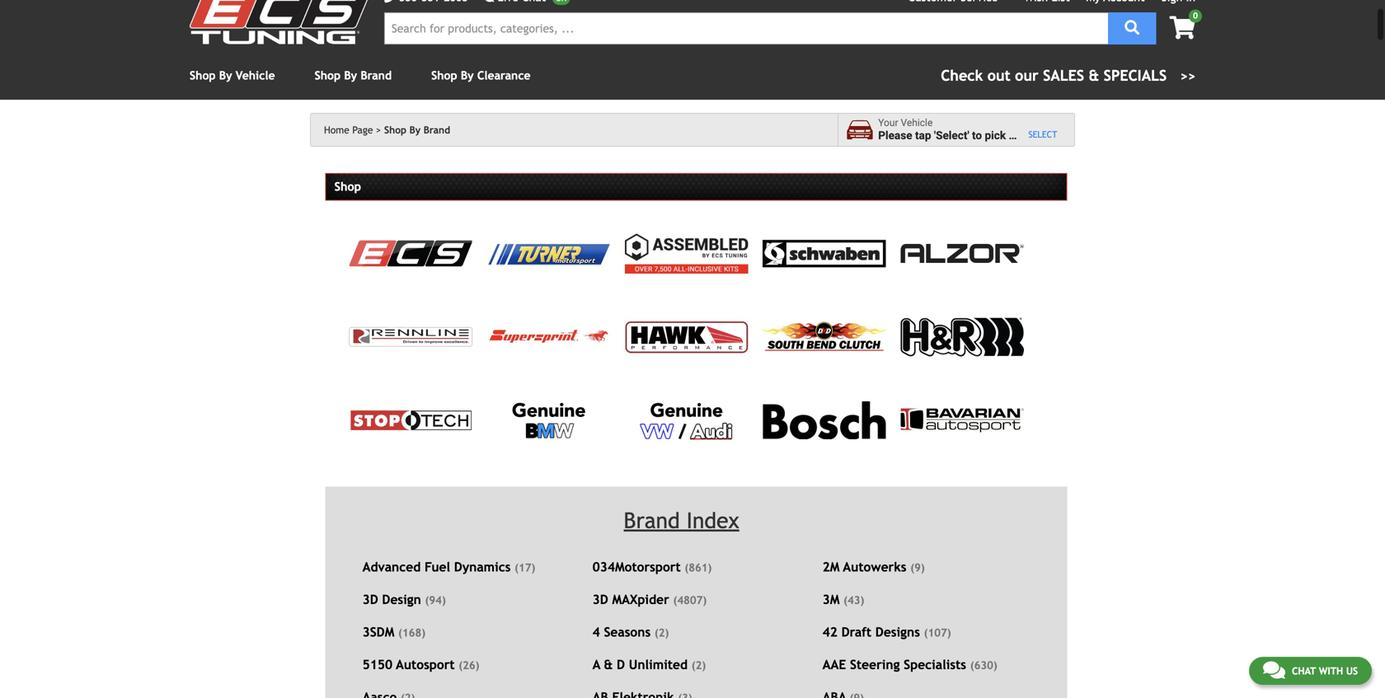Task type: locate. For each thing, give the bounding box(es) containing it.
2 3d from the left
[[593, 593, 609, 608]]

0 horizontal spatial vehicle
[[236, 69, 275, 82]]

3m
[[823, 593, 840, 608]]

&
[[1089, 67, 1100, 84], [604, 658, 613, 673]]

by for shop by vehicle link in the top of the page
[[219, 69, 232, 82]]

shop by brand
[[315, 69, 392, 82], [384, 124, 450, 136]]

3d
[[363, 593, 378, 608], [593, 593, 609, 608]]

0 vertical spatial shop by brand
[[315, 69, 392, 82]]

search image
[[1125, 20, 1140, 35]]

genuine%20volkswagen%20audi logo image
[[638, 401, 736, 441]]

home page
[[324, 124, 373, 136]]

with
[[1320, 666, 1344, 677]]

1 horizontal spatial &
[[1089, 67, 1100, 84]]

specialists
[[904, 658, 967, 673]]

5150 autosport (26)
[[363, 658, 480, 673]]

d
[[617, 658, 625, 673]]

steering
[[850, 658, 900, 673]]

(17)
[[515, 562, 536, 575]]

home page link
[[324, 124, 381, 136]]

by left clearance
[[461, 69, 474, 82]]

vehicle down ecs tuning image
[[236, 69, 275, 82]]

turner%20motorsport logo image
[[487, 241, 611, 266]]

brand up page
[[361, 69, 392, 82]]

brand up 034motorsport (861)
[[624, 508, 680, 534]]

shop
[[190, 69, 216, 82], [315, 69, 341, 82], [431, 69, 458, 82], [384, 124, 407, 136], [335, 180, 361, 193]]

(2) right unlimited
[[692, 660, 706, 672]]

vehicle
[[1018, 129, 1054, 142]]

select
[[1029, 129, 1058, 140]]

unlimited
[[629, 658, 688, 673]]

chat with us link
[[1250, 657, 1373, 686]]

maxpider
[[612, 593, 670, 608]]

genuine%20bmw logo image
[[511, 401, 587, 441]]

shop by clearance link
[[431, 69, 531, 82]]

3d maxpider (4807)
[[593, 593, 707, 608]]

by for shop by clearance link
[[461, 69, 474, 82]]

design
[[382, 593, 421, 608]]

3d up the 4
[[593, 593, 609, 608]]

(107)
[[924, 627, 952, 640]]

0 horizontal spatial brand
[[361, 69, 392, 82]]

(2) up unlimited
[[655, 627, 669, 640]]

by
[[219, 69, 232, 82], [344, 69, 357, 82], [461, 69, 474, 82], [410, 124, 421, 136]]

1 vertical spatial &
[[604, 658, 613, 673]]

3d left design
[[363, 593, 378, 608]]

supersprint logo image
[[487, 328, 611, 347]]

(2)
[[655, 627, 669, 640], [692, 660, 706, 672]]

by right page
[[410, 124, 421, 136]]

(9)
[[911, 562, 925, 575]]

aae steering specialists (630)
[[823, 658, 998, 673]]

1 vertical spatial (2)
[[692, 660, 706, 672]]

sales & specials
[[1044, 67, 1167, 84]]

shop for shop by clearance link
[[431, 69, 458, 82]]

shop by brand up home page link
[[315, 69, 392, 82]]

0 horizontal spatial (2)
[[655, 627, 669, 640]]

h%26r logo image
[[901, 318, 1024, 357]]

0 vertical spatial &
[[1089, 67, 1100, 84]]

fuel
[[425, 560, 450, 575]]

alzor logo image
[[901, 244, 1024, 263]]

1 horizontal spatial brand
[[424, 124, 450, 136]]

2 vertical spatial brand
[[624, 508, 680, 534]]

1 horizontal spatial 3d
[[593, 593, 609, 608]]

034motorsport
[[593, 560, 681, 575]]

& inside "sales & specials" "link"
[[1089, 67, 1100, 84]]

hawk logo image
[[625, 321, 749, 353]]

by down ecs tuning image
[[219, 69, 232, 82]]

0 horizontal spatial 3d
[[363, 593, 378, 608]]

aae
[[823, 658, 847, 673]]

5150
[[363, 658, 393, 673]]

clearance
[[478, 69, 531, 82]]

advanced
[[363, 560, 421, 575]]

1 3d from the left
[[363, 593, 378, 608]]

brand
[[361, 69, 392, 82], [424, 124, 450, 136], [624, 508, 680, 534]]

1 horizontal spatial (2)
[[692, 660, 706, 672]]

shop for shop by brand link
[[315, 69, 341, 82]]

(168)
[[398, 627, 426, 640]]

0
[[1194, 11, 1199, 20]]

0 horizontal spatial &
[[604, 658, 613, 673]]

0 vertical spatial vehicle
[[236, 69, 275, 82]]

brand down shop by clearance
[[424, 124, 450, 136]]

& right 'sales'
[[1089, 67, 1100, 84]]

your vehicle please tap 'select' to pick a vehicle
[[879, 117, 1054, 142]]

3sdm
[[363, 625, 395, 640]]

4
[[593, 625, 600, 640]]

by up home page link
[[344, 69, 357, 82]]

sales
[[1044, 67, 1085, 84]]

shop by brand right page
[[384, 124, 450, 136]]

42 draft designs (107)
[[823, 625, 952, 640]]

a & d unlimited (2)
[[593, 658, 706, 673]]

1 horizontal spatial vehicle
[[901, 117, 933, 129]]

1 vertical spatial vehicle
[[901, 117, 933, 129]]

3m (43)
[[823, 593, 865, 608]]

Search text field
[[384, 12, 1109, 45]]

0 vertical spatial (2)
[[655, 627, 669, 640]]

autowerks
[[844, 560, 907, 575]]

& right a
[[604, 658, 613, 673]]

vehicle up tap
[[901, 117, 933, 129]]

ecs tuning image
[[190, 0, 371, 44]]

chat with us
[[1293, 666, 1359, 677]]

rennline logo image
[[349, 328, 473, 347]]

schwaben logo image
[[763, 239, 887, 268]]

designs
[[876, 625, 921, 640]]

pick
[[985, 129, 1007, 142]]

vehicle
[[236, 69, 275, 82], [901, 117, 933, 129]]



Task type: describe. For each thing, give the bounding box(es) containing it.
42
[[823, 625, 838, 640]]

(630)
[[971, 660, 998, 672]]

to
[[973, 129, 983, 142]]

autosport
[[396, 658, 455, 673]]

shop by brand link
[[315, 69, 392, 82]]

south%20bend%20clutch logo image
[[763, 322, 887, 353]]

phone image
[[384, 0, 396, 3]]

4 seasons (2)
[[593, 625, 669, 640]]

3d for 3d design
[[363, 593, 378, 608]]

(2) inside 4 seasons (2)
[[655, 627, 669, 640]]

assembled%20by%20ecs logo image
[[625, 234, 749, 274]]

3d for 3d maxpider
[[593, 593, 609, 608]]

(2) inside a & d unlimited (2)
[[692, 660, 706, 672]]

stoptech logo image
[[349, 410, 473, 431]]

us
[[1347, 666, 1359, 677]]

2 horizontal spatial brand
[[624, 508, 680, 534]]

a
[[593, 658, 601, 673]]

vehicle inside your vehicle please tap 'select' to pick a vehicle
[[901, 117, 933, 129]]

'select'
[[935, 129, 970, 142]]

shop for shop by vehicle link in the top of the page
[[190, 69, 216, 82]]

please
[[879, 129, 913, 142]]

home
[[324, 124, 350, 136]]

(861)
[[685, 562, 712, 575]]

(26)
[[459, 660, 480, 672]]

dynamics
[[454, 560, 511, 575]]

shop by clearance
[[431, 69, 531, 82]]

2m
[[823, 560, 840, 575]]

sales & specials link
[[941, 64, 1196, 87]]

tap
[[916, 129, 932, 142]]

0 vertical spatial brand
[[361, 69, 392, 82]]

bavarian%20autosport logo image
[[901, 409, 1024, 433]]

chat
[[1293, 666, 1317, 677]]

(94)
[[425, 594, 446, 607]]

3sdm (168)
[[363, 625, 426, 640]]

brand index
[[624, 508, 740, 534]]

shop by vehicle link
[[190, 69, 275, 82]]

& for a
[[604, 658, 613, 673]]

shop by vehicle
[[190, 69, 275, 82]]

comments image
[[1264, 661, 1286, 681]]

specials
[[1104, 67, 1167, 84]]

1 vertical spatial brand
[[424, 124, 450, 136]]

index
[[687, 508, 740, 534]]

select link
[[1029, 129, 1058, 140]]

& for sales
[[1089, 67, 1100, 84]]

by for shop by brand link
[[344, 69, 357, 82]]

0 link
[[1157, 9, 1203, 41]]

3d design (94)
[[363, 593, 446, 608]]

a
[[1009, 129, 1015, 142]]

1 vertical spatial shop by brand
[[384, 124, 450, 136]]

comments image
[[482, 0, 495, 3]]

seasons
[[604, 625, 651, 640]]

page
[[353, 124, 373, 136]]

bosch logo image
[[763, 402, 887, 440]]

shopping cart image
[[1170, 16, 1196, 39]]

2m autowerks (9)
[[823, 560, 925, 575]]

(43)
[[844, 594, 865, 607]]

your
[[879, 117, 899, 129]]

draft
[[842, 625, 872, 640]]

advanced fuel dynamics (17)
[[363, 560, 536, 575]]

034motorsport (861)
[[593, 560, 712, 575]]

ecs logo image
[[349, 241, 473, 267]]

(4807)
[[674, 594, 707, 607]]



Task type: vqa. For each thing, say whether or not it's contained in the screenshot.


